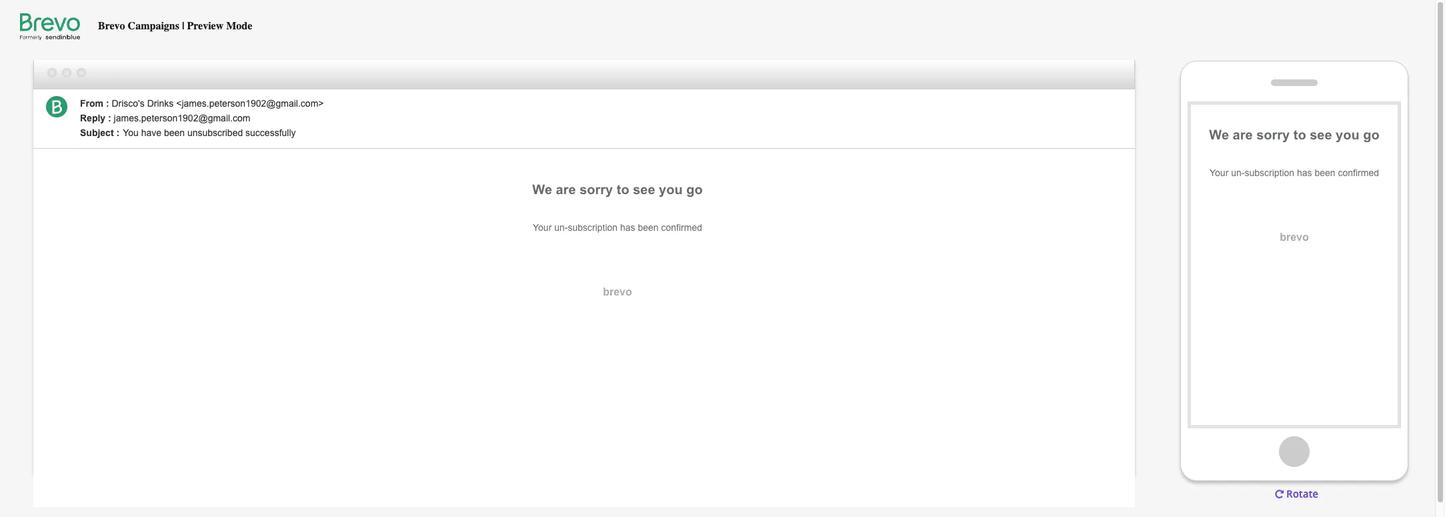 Task type: vqa. For each thing, say whether or not it's contained in the screenshot.
':'
yes



Task type: locate. For each thing, give the bounding box(es) containing it.
:
[[106, 98, 109, 109], [108, 113, 111, 123], [116, 127, 120, 138]]

from : drisco's drinks < james.peterson1902@gmail.com > reply : james.peterson1902@gmail.com subject : you have been unsubscribed successfully
[[80, 98, 324, 138]]

james.peterson1902@gmail.com
[[182, 98, 318, 109], [114, 113, 251, 123]]

0 vertical spatial :
[[106, 98, 109, 109]]

1 vertical spatial james.peterson1902@gmail.com
[[114, 113, 251, 123]]

: right reply
[[108, 113, 111, 123]]

reply
[[80, 113, 106, 123]]

unsubscribed
[[187, 127, 243, 138]]

brevo campaigns  | preview mode
[[98, 20, 252, 32]]

from
[[80, 98, 103, 109]]

james.peterson1902@gmail.com up successfully
[[182, 98, 318, 109]]

campaigns
[[128, 20, 179, 32]]

repeat image
[[1276, 489, 1285, 499]]

>
[[318, 98, 324, 109]]

: left you
[[116, 127, 120, 138]]

: right from on the top of the page
[[106, 98, 109, 109]]

james.peterson1902@gmail.com down <
[[114, 113, 251, 123]]



Task type: describe. For each thing, give the bounding box(es) containing it.
brevo
[[98, 20, 125, 32]]

rotate
[[1285, 487, 1319, 500]]

|
[[182, 20, 184, 32]]

1 vertical spatial :
[[108, 113, 111, 123]]

<
[[176, 98, 182, 109]]

have
[[141, 127, 161, 138]]

been
[[164, 127, 185, 138]]

preview
[[187, 20, 224, 32]]

mode
[[226, 20, 252, 32]]

subject
[[80, 127, 114, 138]]

drisco's
[[112, 98, 145, 109]]

2 vertical spatial :
[[116, 127, 120, 138]]

you
[[123, 127, 139, 138]]

drinks
[[147, 98, 174, 109]]

0 vertical spatial james.peterson1902@gmail.com
[[182, 98, 318, 109]]

successfully
[[246, 127, 296, 138]]

brevo campaigns  | preview mode link
[[13, 13, 257, 48]]



